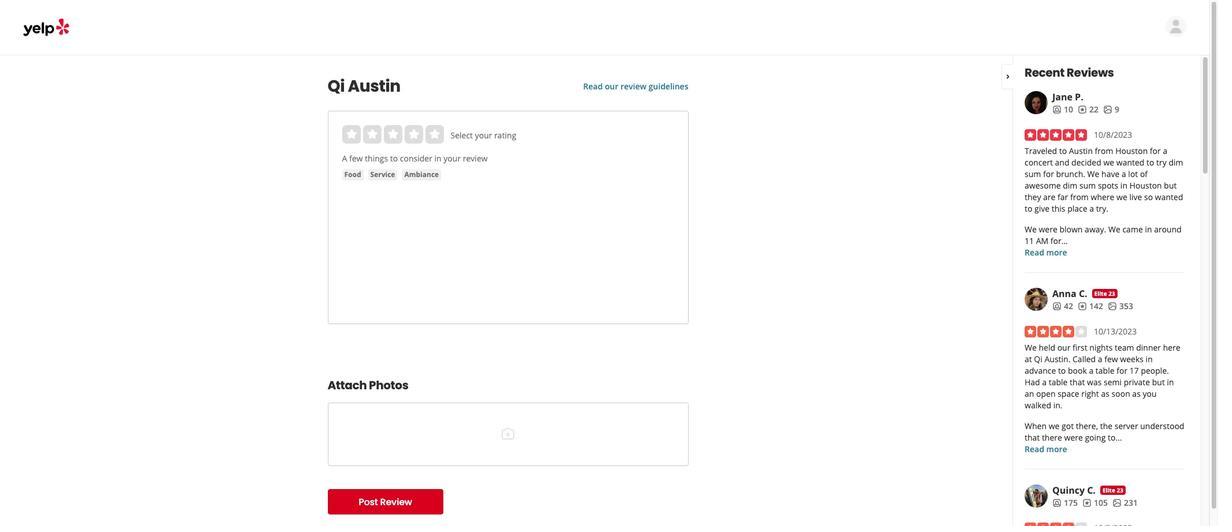 Task type: vqa. For each thing, say whether or not it's contained in the screenshot.
2nd $75 from the bottom
no



Task type: locate. For each thing, give the bounding box(es) containing it.
but inside we held our first nights team dinner here at qi austin. called a few weeks in advance to book a table for 17 people. had a table that was semi private but in an open space right as soon as you walked in.
[[1153, 377, 1165, 388]]

1 read more from the top
[[1025, 247, 1068, 258]]

we up have
[[1104, 157, 1115, 168]]

semi
[[1104, 377, 1122, 388]]

were down got
[[1065, 433, 1083, 444]]

our left guidelines
[[605, 81, 619, 92]]

4 star rating image up held
[[1025, 326, 1087, 338]]

1 vertical spatial c.
[[1088, 485, 1096, 497]]

0 vertical spatial were
[[1039, 224, 1058, 235]]

16 friends v2 image for 175
[[1053, 499, 1062, 508]]

read more button for there
[[1025, 444, 1068, 456]]

0 horizontal spatial for
[[1044, 169, 1054, 180]]

read more for there
[[1025, 444, 1068, 455]]

16 photos v2 image left the 9
[[1104, 105, 1113, 114]]

1 vertical spatial dim
[[1063, 180, 1078, 191]]

in down 'dinner'
[[1146, 354, 1153, 365]]

1 horizontal spatial qi
[[1035, 354, 1043, 365]]

None radio
[[384, 125, 402, 144]]

but inside 'traveled to austin from houston for a concert and decided we wanted to try dim sum for brunch. we have a lot of awesome dim sum spots in houston but they are far from where we live so wanted to give this place a try.'
[[1164, 180, 1177, 191]]

we up at
[[1025, 342, 1037, 353]]

1 vertical spatial 16 review v2 image
[[1083, 499, 1092, 508]]

more down there
[[1047, 444, 1068, 455]]

photo of quincy c. image
[[1025, 485, 1048, 508]]

of
[[1141, 169, 1148, 180]]

reviews element for anna c.
[[1078, 301, 1104, 312]]

houston down 'of'
[[1130, 180, 1162, 191]]

1 vertical spatial 16 friends v2 image
[[1053, 499, 1062, 508]]

1 vertical spatial table
[[1049, 377, 1068, 388]]

review down select your rating
[[463, 153, 488, 164]]

elite for anna c.
[[1095, 290, 1107, 298]]

reviews element containing 142
[[1078, 301, 1104, 312]]

wanted right so
[[1156, 192, 1184, 203]]

0 vertical spatial houston
[[1116, 146, 1148, 157]]

our up austin.
[[1058, 342, 1071, 353]]

16 photos v2 image for anna c.
[[1108, 302, 1117, 311]]

2 vertical spatial photos element
[[1113, 498, 1138, 509]]

42
[[1064, 301, 1074, 312]]

rating element
[[342, 125, 444, 144]]

try.
[[1097, 203, 1109, 214]]

3 friends element from the top
[[1053, 498, 1078, 509]]

1 vertical spatial your
[[444, 153, 461, 164]]

0 vertical spatial that
[[1070, 377, 1085, 388]]

2 horizontal spatial we
[[1117, 192, 1128, 203]]

1 vertical spatial that
[[1025, 433, 1040, 444]]

23
[[1109, 290, 1116, 298], [1117, 487, 1124, 495]]

0 vertical spatial wanted
[[1117, 157, 1145, 168]]

1 vertical spatial more
[[1047, 444, 1068, 455]]

friends element containing 42
[[1053, 301, 1074, 312]]

your left rating
[[475, 130, 492, 141]]

more
[[1047, 247, 1068, 258], [1047, 444, 1068, 455]]

2 friends element from the top
[[1053, 301, 1074, 312]]

0 horizontal spatial 23
[[1109, 290, 1116, 298]]

we inside when we got there, the server understood that there were going to…
[[1049, 421, 1060, 432]]

elite 23 link up "105"
[[1101, 486, 1126, 496]]

1 vertical spatial friends element
[[1053, 301, 1074, 312]]

0 vertical spatial read more
[[1025, 247, 1068, 258]]

23 up 10/13/2023
[[1109, 290, 1116, 298]]

0 vertical spatial friends element
[[1053, 104, 1074, 116]]

16 photos v2 image left 353
[[1108, 302, 1117, 311]]

0 vertical spatial qi
[[328, 75, 345, 98]]

1 vertical spatial austin
[[1069, 146, 1093, 157]]

in right spots in the top of the page
[[1121, 180, 1128, 191]]

16 friends v2 image
[[1053, 105, 1062, 114], [1053, 499, 1062, 508]]

reviews element containing 105
[[1083, 498, 1108, 509]]

jane
[[1053, 91, 1073, 103]]

0 vertical spatial our
[[605, 81, 619, 92]]

service
[[371, 170, 395, 180]]

traveled to austin from houston for a concert and decided we wanted to try dim sum for brunch. we have a lot of awesome dim sum spots in houston but they are far from where we live so wanted to give this place a try.
[[1025, 146, 1184, 214]]

lot
[[1129, 169, 1138, 180]]

in inside we were blown away. we came in around 11 am for…
[[1145, 224, 1152, 235]]

guidelines
[[649, 81, 689, 92]]

were up am
[[1039, 224, 1058, 235]]

in
[[435, 153, 442, 164], [1121, 180, 1128, 191], [1145, 224, 1152, 235], [1146, 354, 1153, 365], [1167, 377, 1174, 388]]

23 for quincy c.
[[1117, 487, 1124, 495]]

your
[[475, 130, 492, 141], [444, 153, 461, 164]]

from down 10/8/2023
[[1095, 146, 1114, 157]]

austin
[[348, 75, 401, 98], [1069, 146, 1093, 157]]

0 vertical spatial elite 23
[[1095, 290, 1116, 298]]

1 vertical spatial we
[[1117, 192, 1128, 203]]

weeks
[[1121, 354, 1144, 365]]

2 vertical spatial we
[[1049, 421, 1060, 432]]

1 horizontal spatial few
[[1105, 354, 1118, 365]]

we up there
[[1049, 421, 1060, 432]]

c.
[[1079, 288, 1088, 300], [1088, 485, 1096, 497]]

elite 23 link
[[1092, 289, 1118, 299], [1101, 486, 1126, 496]]

2 4 star rating image from the top
[[1025, 523, 1087, 527]]

1 horizontal spatial were
[[1065, 433, 1083, 444]]

read our review guidelines link
[[583, 81, 689, 92]]

1 friends element from the top
[[1053, 104, 1074, 116]]

when we got there, the server understood that there were going to…
[[1025, 421, 1185, 444]]

table up semi
[[1096, 366, 1115, 377]]

austin inside 'traveled to austin from houston for a concert and decided we wanted to try dim sum for brunch. we have a lot of awesome dim sum spots in houston but they are far from where we live so wanted to give this place a try.'
[[1069, 146, 1093, 157]]

walked
[[1025, 400, 1052, 411]]

0 vertical spatial dim
[[1169, 157, 1184, 168]]

0 horizontal spatial our
[[605, 81, 619, 92]]

soon
[[1112, 389, 1131, 400]]

photos element containing 353
[[1108, 301, 1134, 312]]

2 read more button from the top
[[1025, 444, 1068, 456]]

0 vertical spatial 4 star rating image
[[1025, 326, 1087, 338]]

that
[[1070, 377, 1085, 388], [1025, 433, 1040, 444]]

read more down there
[[1025, 444, 1068, 455]]

1 horizontal spatial our
[[1058, 342, 1071, 353]]

had
[[1025, 377, 1041, 388]]

elite 23 link for quincy c.
[[1101, 486, 1126, 496]]

2 horizontal spatial for
[[1150, 146, 1161, 157]]

1 more from the top
[[1047, 247, 1068, 258]]

your down the select at the left of the page
[[444, 153, 461, 164]]

elite up the "142"
[[1095, 290, 1107, 298]]

2 vertical spatial reviews element
[[1083, 498, 1108, 509]]

few down nights
[[1105, 354, 1118, 365]]

wanted up lot
[[1117, 157, 1145, 168]]

few right a
[[349, 153, 363, 164]]

0 horizontal spatial as
[[1102, 389, 1110, 400]]

1 horizontal spatial austin
[[1069, 146, 1093, 157]]

elite 23 link for anna c.
[[1092, 289, 1118, 299]]

sum down concert
[[1025, 169, 1041, 180]]

2 16 friends v2 image from the top
[[1053, 499, 1062, 508]]

0 horizontal spatial that
[[1025, 433, 1040, 444]]

as
[[1102, 389, 1110, 400], [1133, 389, 1141, 400]]

1 horizontal spatial review
[[621, 81, 647, 92]]

a up was
[[1089, 366, 1094, 377]]

photos element right "105"
[[1113, 498, 1138, 509]]

1 vertical spatial few
[[1105, 354, 1118, 365]]

am
[[1036, 236, 1049, 247]]

photos element right 22 on the right
[[1104, 104, 1120, 116]]

1 vertical spatial read more button
[[1025, 444, 1068, 456]]

1 horizontal spatial for
[[1117, 366, 1128, 377]]

more down the for…
[[1047, 247, 1068, 258]]

read for traveled
[[1025, 247, 1045, 258]]

23 right quincy c.
[[1117, 487, 1124, 495]]

from
[[1095, 146, 1114, 157], [1071, 192, 1089, 203]]

read more button down am
[[1025, 247, 1068, 259]]

0 horizontal spatial few
[[349, 153, 363, 164]]

1 vertical spatial photos element
[[1108, 301, 1134, 312]]

None radio
[[342, 125, 361, 144], [363, 125, 381, 144], [405, 125, 423, 144], [425, 125, 444, 144], [342, 125, 361, 144], [363, 125, 381, 144], [405, 125, 423, 144], [425, 125, 444, 144]]

that down book in the bottom of the page
[[1070, 377, 1085, 388]]

friends element
[[1053, 104, 1074, 116], [1053, 301, 1074, 312], [1053, 498, 1078, 509]]

few
[[349, 153, 363, 164], [1105, 354, 1118, 365]]

ambiance
[[405, 170, 439, 180]]

close sidebar icon image
[[1004, 72, 1013, 81], [1004, 72, 1013, 81]]

austin up decided
[[1069, 146, 1093, 157]]

photos element for anna c.
[[1108, 301, 1134, 312]]

0 horizontal spatial table
[[1049, 377, 1068, 388]]

c. for quincy c.
[[1088, 485, 1096, 497]]

0 horizontal spatial austin
[[348, 75, 401, 98]]

c. right anna at the bottom right of page
[[1079, 288, 1088, 300]]

concert
[[1025, 157, 1053, 168]]

23 for anna c.
[[1109, 290, 1116, 298]]

0 horizontal spatial sum
[[1025, 169, 1041, 180]]

0 horizontal spatial we
[[1049, 421, 1060, 432]]

0 vertical spatial sum
[[1025, 169, 1041, 180]]

friends element down jane
[[1053, 104, 1074, 116]]

sum
[[1025, 169, 1041, 180], [1080, 180, 1096, 191]]

1 vertical spatial elite 23
[[1103, 487, 1124, 495]]

for left 17
[[1117, 366, 1128, 377]]

16 photos v2 image
[[1104, 105, 1113, 114], [1108, 302, 1117, 311], [1113, 499, 1122, 508]]

4 star rating image down the '175'
[[1025, 523, 1087, 527]]

elite 23 for quincy c.
[[1103, 487, 1124, 495]]

0 horizontal spatial qi
[[328, 75, 345, 98]]

0 horizontal spatial your
[[444, 153, 461, 164]]

to down austin.
[[1059, 366, 1066, 377]]

0 vertical spatial elite 23 link
[[1092, 289, 1118, 299]]

0 vertical spatial 16 photos v2 image
[[1104, 105, 1113, 114]]

we
[[1088, 169, 1100, 180], [1025, 224, 1037, 235], [1109, 224, 1121, 235], [1025, 342, 1037, 353]]

we inside 'traveled to austin from houston for a concert and decided we wanted to try dim sum for brunch. we have a lot of awesome dim sum spots in houston but they are far from where we live so wanted to give this place a try.'
[[1088, 169, 1100, 180]]

1 vertical spatial review
[[463, 153, 488, 164]]

reviews element right the '175'
[[1083, 498, 1108, 509]]

review left guidelines
[[621, 81, 647, 92]]

16 friends v2 image left the '175'
[[1053, 499, 1062, 508]]

0 vertical spatial elite
[[1095, 290, 1107, 298]]

1 vertical spatial our
[[1058, 342, 1071, 353]]

reviews element right the 42
[[1078, 301, 1104, 312]]

0 vertical spatial but
[[1164, 180, 1177, 191]]

a
[[1163, 146, 1168, 157], [1122, 169, 1127, 180], [1090, 203, 1094, 214], [1098, 354, 1103, 365], [1089, 366, 1094, 377], [1043, 377, 1047, 388]]

1 vertical spatial were
[[1065, 433, 1083, 444]]

read
[[583, 81, 603, 92], [1025, 247, 1045, 258], [1025, 444, 1045, 455]]

0 horizontal spatial were
[[1039, 224, 1058, 235]]

4 star rating image
[[1025, 326, 1087, 338], [1025, 523, 1087, 527]]

we inside we held our first nights team dinner here at qi austin. called a few weeks in advance to book a table for 17 people. had a table that was semi private but in an open space right as soon as you walked in.
[[1025, 342, 1037, 353]]

1 vertical spatial elite
[[1103, 487, 1116, 495]]

but down try at the right
[[1164, 180, 1177, 191]]

got
[[1062, 421, 1074, 432]]

0 vertical spatial read more button
[[1025, 247, 1068, 259]]

1 horizontal spatial 23
[[1117, 487, 1124, 495]]

to right things
[[390, 153, 398, 164]]

for up awesome
[[1044, 169, 1054, 180]]

a
[[342, 153, 347, 164]]

1 vertical spatial sum
[[1080, 180, 1096, 191]]

1 horizontal spatial we
[[1104, 157, 1115, 168]]

0 vertical spatial 16 review v2 image
[[1078, 302, 1087, 311]]

2 vertical spatial 16 photos v2 image
[[1113, 499, 1122, 508]]

friends element down quincy
[[1053, 498, 1078, 509]]

0 vertical spatial c.
[[1079, 288, 1088, 300]]

for
[[1150, 146, 1161, 157], [1044, 169, 1054, 180], [1117, 366, 1128, 377]]

0 vertical spatial for
[[1150, 146, 1161, 157]]

10
[[1064, 104, 1074, 115]]

from up place
[[1071, 192, 1089, 203]]

houston up lot
[[1116, 146, 1148, 157]]

0 vertical spatial photos element
[[1104, 104, 1120, 116]]

0 vertical spatial 16 friends v2 image
[[1053, 105, 1062, 114]]

16 friends v2 image
[[1053, 302, 1062, 311]]

1 vertical spatial 4 star rating image
[[1025, 523, 1087, 527]]

16 review v2 image left the "142"
[[1078, 302, 1087, 311]]

was
[[1087, 377, 1102, 388]]

photos element right the "142"
[[1108, 301, 1134, 312]]

1 16 friends v2 image from the top
[[1053, 105, 1062, 114]]

16 photos v2 image left 231
[[1113, 499, 1122, 508]]

dim right try at the right
[[1169, 157, 1184, 168]]

elite up "105"
[[1103, 487, 1116, 495]]

0 vertical spatial reviews element
[[1078, 104, 1099, 116]]

16 review v2 image
[[1078, 302, 1087, 311], [1083, 499, 1092, 508]]

quincy
[[1053, 485, 1085, 497]]

to inside we held our first nights team dinner here at qi austin. called a few weeks in advance to book a table for 17 people. had a table that was semi private but in an open space right as soon as you walked in.
[[1059, 366, 1066, 377]]

c. up "105"
[[1088, 485, 1096, 497]]

0 vertical spatial review
[[621, 81, 647, 92]]

more for am
[[1047, 247, 1068, 258]]

friends element containing 175
[[1053, 498, 1078, 509]]

2 read more from the top
[[1025, 444, 1068, 455]]

1 vertical spatial qi
[[1035, 354, 1043, 365]]

2 vertical spatial read
[[1025, 444, 1045, 455]]

dim down brunch.
[[1063, 180, 1078, 191]]

we left live
[[1117, 192, 1128, 203]]

16 friends v2 image left '10'
[[1053, 105, 1062, 114]]

read more
[[1025, 247, 1068, 258], [1025, 444, 1068, 455]]

10/13/2023
[[1094, 326, 1137, 337]]

0 vertical spatial we
[[1104, 157, 1115, 168]]

1 horizontal spatial wanted
[[1156, 192, 1184, 203]]

in down people.
[[1167, 377, 1174, 388]]

2 vertical spatial for
[[1117, 366, 1128, 377]]

0 vertical spatial more
[[1047, 247, 1068, 258]]

sum up the where
[[1080, 180, 1096, 191]]

elite 23 up "105"
[[1103, 487, 1124, 495]]

elite
[[1095, 290, 1107, 298], [1103, 487, 1116, 495]]

as down "private"
[[1133, 389, 1141, 400]]

1 vertical spatial but
[[1153, 377, 1165, 388]]

reviews element
[[1078, 104, 1099, 116], [1078, 301, 1104, 312], [1083, 498, 1108, 509]]

to…
[[1108, 433, 1122, 444]]

we down decided
[[1088, 169, 1100, 180]]

give
[[1035, 203, 1050, 214]]

elite 23 link up the "142"
[[1092, 289, 1118, 299]]

16 review v2 image for anna
[[1078, 302, 1087, 311]]

read more button for 11
[[1025, 247, 1068, 259]]

0 horizontal spatial dim
[[1063, 180, 1078, 191]]

16 review v2 image left "105"
[[1083, 499, 1092, 508]]

read more button down there
[[1025, 444, 1068, 456]]

1 horizontal spatial from
[[1095, 146, 1114, 157]]

read more down am
[[1025, 247, 1068, 258]]

reviews element down p.
[[1078, 104, 1099, 116]]

austin up rating element
[[348, 75, 401, 98]]

1 vertical spatial read more
[[1025, 444, 1068, 455]]

were inside we were blown away. we came in around 11 am for…
[[1039, 224, 1058, 235]]

but down people.
[[1153, 377, 1165, 388]]

jeremy m. image
[[1166, 16, 1187, 37]]

read more button
[[1025, 247, 1068, 259], [1025, 444, 1068, 456]]

1 horizontal spatial that
[[1070, 377, 1085, 388]]

photos element containing 231
[[1113, 498, 1138, 509]]

2 vertical spatial friends element
[[1053, 498, 1078, 509]]

1 vertical spatial from
[[1071, 192, 1089, 203]]

that down when
[[1025, 433, 1040, 444]]

2 more from the top
[[1047, 444, 1068, 455]]

1 vertical spatial read
[[1025, 247, 1045, 258]]

anna c.
[[1053, 288, 1088, 300]]

decided
[[1072, 157, 1102, 168]]

read for we
[[1025, 444, 1045, 455]]

1 vertical spatial for
[[1044, 169, 1054, 180]]

0 vertical spatial 23
[[1109, 290, 1116, 298]]

table
[[1096, 366, 1115, 377], [1049, 377, 1068, 388]]

friends element down anna at the bottom right of page
[[1053, 301, 1074, 312]]

175
[[1064, 498, 1078, 509]]

10/8/2023
[[1094, 129, 1133, 140]]

elite 23 up the "142"
[[1095, 290, 1116, 298]]

1 vertical spatial 16 photos v2 image
[[1108, 302, 1117, 311]]

in.
[[1054, 400, 1063, 411]]

dim
[[1169, 157, 1184, 168], [1063, 180, 1078, 191]]

1 vertical spatial elite 23 link
[[1101, 486, 1126, 496]]

0 vertical spatial your
[[475, 130, 492, 141]]

in right came
[[1145, 224, 1152, 235]]

1 vertical spatial 23
[[1117, 487, 1124, 495]]

were
[[1039, 224, 1058, 235], [1065, 433, 1083, 444]]

table up space
[[1049, 377, 1068, 388]]

1 4 star rating image from the top
[[1025, 326, 1087, 338]]

photos element
[[1104, 104, 1120, 116], [1108, 301, 1134, 312], [1113, 498, 1138, 509]]

as down semi
[[1102, 389, 1110, 400]]

to
[[1060, 146, 1067, 157], [390, 153, 398, 164], [1147, 157, 1155, 168], [1025, 203, 1033, 214], [1059, 366, 1066, 377]]

for up try at the right
[[1150, 146, 1161, 157]]

2 as from the left
[[1133, 389, 1141, 400]]

photos element containing 9
[[1104, 104, 1120, 116]]

1 read more button from the top
[[1025, 247, 1068, 259]]



Task type: describe. For each thing, give the bounding box(es) containing it.
p.
[[1075, 91, 1084, 103]]

0 horizontal spatial wanted
[[1117, 157, 1145, 168]]

our inside we held our first nights team dinner here at qi austin. called a few weeks in advance to book a table for 17 people. had a table that was semi private but in an open space right as soon as you walked in.
[[1058, 342, 1071, 353]]

awesome
[[1025, 180, 1061, 191]]

4 star rating image for quincy
[[1025, 523, 1087, 527]]

dinner
[[1137, 342, 1161, 353]]

16 review v2 image
[[1078, 105, 1087, 114]]

we were blown away. we came in around 11 am for…
[[1025, 224, 1182, 247]]

far
[[1058, 192, 1069, 203]]

1 as from the left
[[1102, 389, 1110, 400]]

9
[[1115, 104, 1120, 115]]

blown
[[1060, 224, 1083, 235]]

a left the try. at the top right
[[1090, 203, 1094, 214]]

friends element containing 10
[[1053, 104, 1074, 116]]

elite for quincy c.
[[1103, 487, 1116, 495]]

0 vertical spatial austin
[[348, 75, 401, 98]]

have
[[1102, 169, 1120, 180]]

a down nights
[[1098, 354, 1103, 365]]

quincy c.
[[1053, 485, 1096, 497]]

live
[[1130, 192, 1143, 203]]

austin.
[[1045, 354, 1071, 365]]

qi austin
[[328, 75, 401, 98]]

reviews
[[1067, 65, 1114, 81]]

nights
[[1090, 342, 1113, 353]]

attach photos
[[328, 378, 409, 394]]

reviews element for quincy c.
[[1083, 498, 1108, 509]]

photo of anna c. image
[[1025, 288, 1048, 311]]

read our review guidelines
[[583, 81, 689, 92]]

select
[[451, 130, 473, 141]]

16 friends v2 image for 10
[[1053, 105, 1062, 114]]

qi austin link
[[328, 75, 556, 98]]

to down they
[[1025, 203, 1033, 214]]

team
[[1115, 342, 1135, 353]]

review
[[380, 496, 412, 509]]

post
[[359, 496, 378, 509]]

few inside we held our first nights team dinner here at qi austin. called a few weeks in advance to book a table for 17 people. had a table that was semi private but in an open space right as soon as you walked in.
[[1105, 354, 1118, 365]]

friends element for anna c.
[[1053, 301, 1074, 312]]

right
[[1082, 389, 1099, 400]]

1 horizontal spatial sum
[[1080, 180, 1096, 191]]

space
[[1058, 389, 1080, 400]]

we held our first nights team dinner here at qi austin. called a few weeks in advance to book a table for 17 people. had a table that was semi private but in an open space right as soon as you walked in.
[[1025, 342, 1181, 411]]

1 horizontal spatial table
[[1096, 366, 1115, 377]]

0 vertical spatial read
[[583, 81, 603, 92]]

were inside when we got there, the server understood that there were going to…
[[1065, 433, 1083, 444]]

there
[[1042, 433, 1063, 444]]

an
[[1025, 389, 1035, 400]]

around
[[1155, 224, 1182, 235]]

server
[[1115, 421, 1139, 432]]

we up '11'
[[1025, 224, 1037, 235]]

16 photos v2 image for quincy c.
[[1113, 499, 1122, 508]]

they
[[1025, 192, 1042, 203]]

and
[[1055, 157, 1070, 168]]

this
[[1052, 203, 1066, 214]]

elite 23 for anna c.
[[1095, 290, 1116, 298]]

post review
[[359, 496, 412, 509]]

0 horizontal spatial review
[[463, 153, 488, 164]]

are
[[1044, 192, 1056, 203]]

the
[[1101, 421, 1113, 432]]

going
[[1085, 433, 1106, 444]]

0 horizontal spatial from
[[1071, 192, 1089, 203]]

read more for 11
[[1025, 247, 1068, 258]]

here
[[1164, 342, 1181, 353]]

11
[[1025, 236, 1034, 247]]

friends element for quincy c.
[[1053, 498, 1078, 509]]

place
[[1068, 203, 1088, 214]]

for inside we held our first nights team dinner here at qi austin. called a few weeks in advance to book a table for 17 people. had a table that was semi private but in an open space right as soon as you walked in.
[[1117, 366, 1128, 377]]

to left try at the right
[[1147, 157, 1155, 168]]

food
[[344, 170, 361, 180]]

1 horizontal spatial your
[[475, 130, 492, 141]]

c. for anna c.
[[1079, 288, 1088, 300]]

22
[[1090, 104, 1099, 115]]

in right consider on the top left
[[435, 153, 442, 164]]

we left came
[[1109, 224, 1121, 235]]

understood
[[1141, 421, 1185, 432]]

more for were
[[1047, 444, 1068, 455]]

so
[[1145, 192, 1153, 203]]

a up try at the right
[[1163, 146, 1168, 157]]

to up and
[[1060, 146, 1067, 157]]

that inside when we got there, the server understood that there were going to…
[[1025, 433, 1040, 444]]

people.
[[1141, 366, 1169, 377]]

17
[[1130, 366, 1139, 377]]

231
[[1124, 498, 1138, 509]]

qi inside we held our first nights team dinner here at qi austin. called a few weeks in advance to book a table for 17 people. had a table that was semi private but in an open space right as soon as you walked in.
[[1035, 354, 1043, 365]]

jane p.
[[1053, 91, 1084, 103]]

for…
[[1051, 236, 1068, 247]]

post review button
[[328, 490, 443, 515]]

16 review v2 image for quincy
[[1083, 499, 1092, 508]]

called
[[1073, 354, 1096, 365]]

1 vertical spatial houston
[[1130, 180, 1162, 191]]

a up open
[[1043, 377, 1047, 388]]

in inside 'traveled to austin from houston for a concert and decided we wanted to try dim sum for brunch. we have a lot of awesome dim sum spots in houston but they are far from where we live so wanted to give this place a try.'
[[1121, 180, 1128, 191]]

attach
[[328, 378, 367, 394]]

consider
[[400, 153, 433, 164]]

away.
[[1085, 224, 1107, 235]]

try
[[1157, 157, 1167, 168]]

when
[[1025, 421, 1047, 432]]

spots
[[1098, 180, 1119, 191]]

advance
[[1025, 366, 1056, 377]]

held
[[1039, 342, 1056, 353]]

recent
[[1025, 65, 1065, 81]]

things
[[365, 153, 388, 164]]

there,
[[1076, 421, 1099, 432]]

you
[[1143, 389, 1157, 400]]

came
[[1123, 224, 1143, 235]]

reviews element containing 22
[[1078, 104, 1099, 116]]

353
[[1120, 301, 1134, 312]]

142
[[1090, 301, 1104, 312]]

a left lot
[[1122, 169, 1127, 180]]

where
[[1091, 192, 1115, 203]]

photos
[[369, 378, 409, 394]]

select your rating
[[451, 130, 517, 141]]

5 star rating image
[[1025, 129, 1087, 141]]

that inside we held our first nights team dinner here at qi austin. called a few weeks in advance to book a table for 17 people. had a table that was semi private but in an open space right as soon as you walked in.
[[1070, 377, 1085, 388]]

anna
[[1053, 288, 1077, 300]]

traveled
[[1025, 146, 1057, 157]]

4 star rating image for anna
[[1025, 326, 1087, 338]]

photo of jane p. image
[[1025, 91, 1048, 114]]

open
[[1037, 389, 1056, 400]]

first
[[1073, 342, 1088, 353]]

photos element for quincy c.
[[1113, 498, 1138, 509]]

105
[[1094, 498, 1108, 509]]

at
[[1025, 354, 1032, 365]]

0 vertical spatial few
[[349, 153, 363, 164]]

attach photos image
[[501, 427, 515, 441]]

recent reviews
[[1025, 65, 1114, 81]]

brunch.
[[1057, 169, 1086, 180]]



